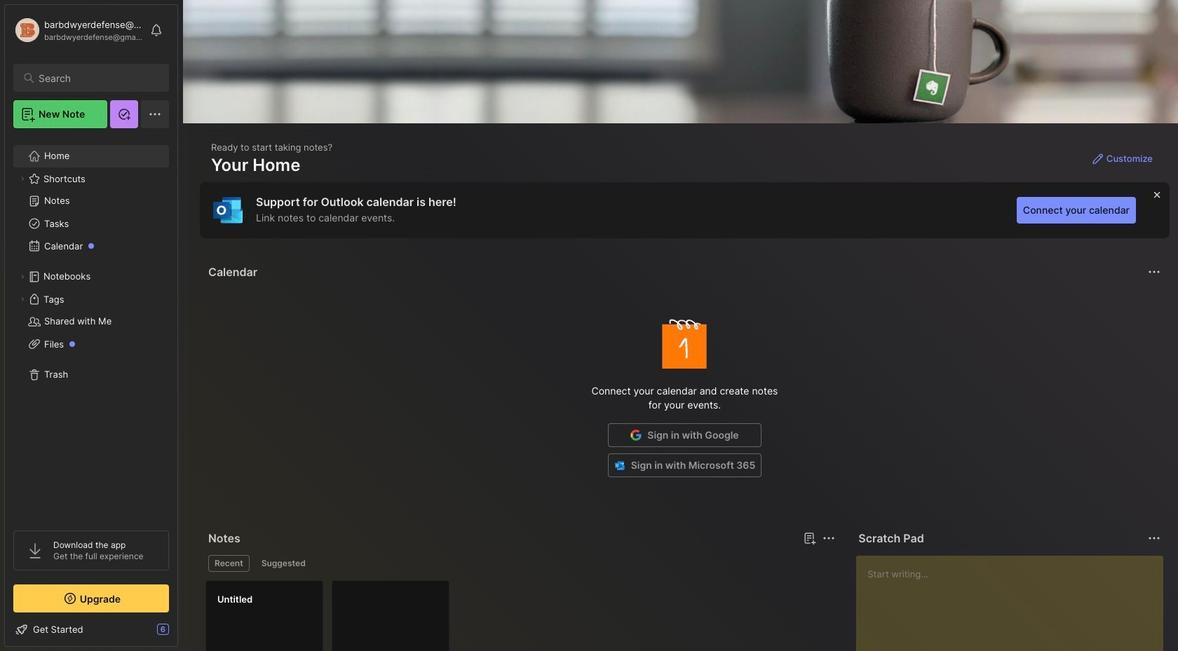Task type: vqa. For each thing, say whether or not it's contained in the screenshot.
TAB to the left
yes



Task type: locate. For each thing, give the bounding box(es) containing it.
1 vertical spatial more actions image
[[1146, 530, 1163, 547]]

Account field
[[13, 16, 143, 44]]

0 horizontal spatial tab
[[208, 556, 250, 572]]

more actions image
[[821, 530, 838, 547]]

expand tags image
[[18, 295, 27, 304]]

none search field inside main element
[[39, 69, 156, 86]]

1 more actions image from the top
[[1146, 264, 1163, 281]]

More actions field
[[1145, 262, 1165, 282], [820, 529, 839, 549], [1145, 529, 1165, 549]]

None search field
[[39, 69, 156, 86]]

1 horizontal spatial tab
[[255, 556, 312, 572]]

tab list
[[208, 556, 834, 572]]

Help and Learning task checklist field
[[5, 619, 177, 641]]

tab
[[208, 556, 250, 572], [255, 556, 312, 572]]

more actions image
[[1146, 264, 1163, 281], [1146, 530, 1163, 547]]

2 tab from the left
[[255, 556, 312, 572]]

row group
[[206, 581, 458, 652]]

2 more actions image from the top
[[1146, 530, 1163, 547]]

tree
[[5, 137, 177, 518]]

main element
[[0, 0, 182, 652]]

0 vertical spatial more actions image
[[1146, 264, 1163, 281]]



Task type: describe. For each thing, give the bounding box(es) containing it.
Start writing… text field
[[868, 556, 1163, 652]]

expand notebooks image
[[18, 273, 27, 281]]

tree inside main element
[[5, 137, 177, 518]]

1 tab from the left
[[208, 556, 250, 572]]

click to collapse image
[[177, 626, 188, 643]]

Search text field
[[39, 72, 156, 85]]



